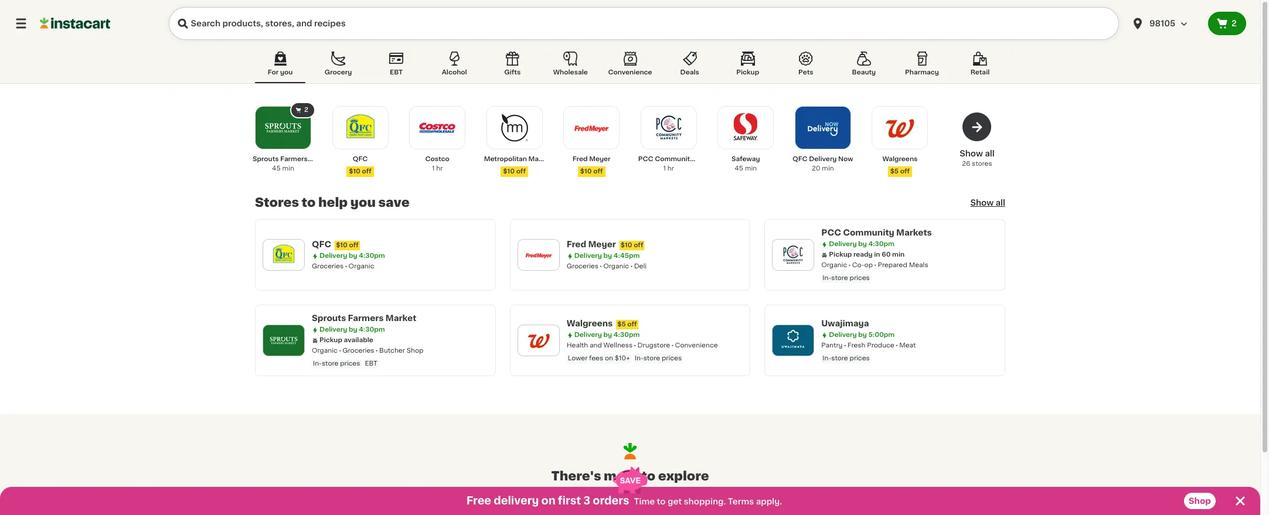 Task type: describe. For each thing, give the bounding box(es) containing it.
in- down pantry
[[823, 355, 831, 362]]

off down walgreens image at the right top of page
[[900, 168, 910, 175]]

stores inside show all 26 stores
[[972, 161, 992, 167]]

stores inside there's more to explore shop 26 stores (and counting) in seattle.
[[581, 488, 608, 496]]

0 horizontal spatial $5
[[617, 321, 626, 328]]

prepared
[[878, 262, 907, 269]]

retail button
[[955, 49, 1005, 83]]

shop button
[[1184, 493, 1216, 509]]

ready
[[854, 251, 873, 258]]

alcohol
[[442, 69, 467, 76]]

organic co-op prepared meals
[[822, 262, 928, 269]]

pcc community markets logo image
[[778, 240, 809, 270]]

0 vertical spatial fred meyer $10 off
[[573, 156, 611, 175]]

deals button
[[665, 49, 715, 83]]

$10 inside metropolitan market $10 off
[[503, 168, 515, 175]]

45 inside 'sprouts farmers market 45 min'
[[272, 165, 281, 172]]

first
[[558, 496, 581, 507]]

health
[[567, 342, 588, 349]]

time
[[634, 498, 655, 506]]

groceries for groceries organic
[[312, 263, 344, 270]]

prices down drugstore
[[662, 355, 682, 362]]

pcc community markets 1 hr
[[638, 156, 723, 172]]

in inside 'stores to help you save' tab panel
[[874, 251, 880, 258]]

1 vertical spatial fred
[[567, 240, 586, 249]]

min for qfc
[[822, 165, 834, 172]]

1 horizontal spatial walgreens
[[883, 156, 918, 162]]

pcc community markets
[[822, 229, 932, 237]]

prices down "co-"
[[850, 275, 870, 281]]

delivery for uwajimaya logo
[[829, 332, 857, 338]]

grocery
[[325, 69, 352, 76]]

and
[[590, 342, 602, 349]]

markets for pcc community markets
[[896, 229, 932, 237]]

delivery for pcc community markets logo
[[829, 241, 857, 247]]

in-store prices ebt
[[313, 361, 377, 367]]

explore
[[658, 470, 709, 483]]

pickup available
[[320, 337, 373, 344]]

organic down pickup available
[[312, 348, 338, 354]]

off inside metropolitan market $10 off
[[516, 168, 526, 175]]

groceries organic
[[312, 263, 374, 270]]

ebt inside button
[[390, 69, 403, 76]]

3
[[583, 496, 590, 507]]

2 button
[[1208, 12, 1246, 35]]

uwajimaya logo image
[[778, 325, 809, 356]]

retail
[[971, 69, 990, 76]]

delivery by 4:30pm for pickup ready in 60 min
[[829, 241, 895, 247]]

4:30pm for pickup available
[[359, 327, 385, 333]]

organic groceries butcher shop
[[312, 348, 423, 354]]

now
[[838, 156, 853, 162]]

delivery by 4:45pm
[[574, 253, 640, 259]]

safeway
[[732, 156, 760, 162]]

show all 26 stores
[[960, 149, 995, 167]]

help
[[318, 196, 348, 209]]

metropolitan market $10 off
[[484, 156, 552, 175]]

drugstore
[[638, 342, 670, 349]]

show for show all 26 stores
[[960, 149, 983, 158]]

5:00pm
[[869, 332, 895, 338]]

there's
[[551, 470, 601, 483]]

qfc image
[[340, 108, 380, 148]]

1 98105 button from the left
[[1124, 7, 1208, 40]]

1 vertical spatial qfc $10 off
[[312, 240, 359, 249]]

grocery button
[[313, 49, 364, 83]]

alcohol button
[[429, 49, 480, 83]]

close image
[[1233, 494, 1248, 508]]

26 inside show all 26 stores
[[962, 161, 970, 167]]

wellness
[[604, 342, 633, 349]]

delivery for qfc logo
[[320, 253, 347, 259]]

26 inside there's more to explore shop 26 stores (and counting) in seattle.
[[568, 488, 579, 496]]

by for fred meyer logo
[[604, 253, 612, 259]]

for you button
[[255, 49, 305, 83]]

0 vertical spatial meyer
[[589, 156, 611, 162]]

convenience inside 'stores to help you save' tab panel
[[675, 342, 718, 349]]

costco image
[[417, 108, 457, 148]]

metropolitan market image
[[495, 108, 534, 148]]

gifts
[[504, 69, 521, 76]]

shop inside button
[[1189, 497, 1211, 505]]

qfc delivery now 20 min
[[793, 156, 853, 172]]

market inside metropolitan market $10 off
[[529, 156, 552, 162]]

by for walgreens logo
[[604, 332, 612, 338]]

fees
[[589, 355, 603, 362]]

organic down delivery by 4:45pm
[[603, 263, 629, 270]]

terms
[[728, 498, 754, 506]]

4:30pm for pickup ready in 60 min
[[869, 241, 895, 247]]

1 vertical spatial fred meyer $10 off
[[567, 240, 643, 249]]

min for sprouts
[[282, 165, 294, 172]]

pickup ready in 60 min
[[829, 251, 905, 258]]

4:30pm for drugstore
[[614, 332, 640, 338]]

all for show all
[[996, 199, 1005, 207]]

markets for pcc community markets 1 hr
[[696, 156, 723, 162]]

20
[[812, 165, 820, 172]]

delivery by 4:30pm for pickup available
[[320, 327, 385, 333]]

uwajimaya
[[822, 320, 869, 328]]

delivery for walgreens logo
[[574, 332, 602, 338]]

delivery inside qfc delivery now 20 min
[[809, 156, 837, 162]]

store down drugstore
[[643, 355, 660, 362]]

on for delivery
[[541, 496, 556, 507]]

2 inside button
[[1232, 19, 1237, 28]]

for you
[[268, 69, 293, 76]]

delivery for fred meyer logo
[[574, 253, 602, 259]]

pcc for pcc community markets
[[822, 229, 841, 237]]

in inside there's more to explore shop 26 stores (and counting) in seattle.
[[674, 488, 681, 496]]

on for fees
[[605, 355, 613, 362]]

$10 up 4:45pm
[[621, 242, 632, 249]]

produce
[[867, 342, 894, 349]]

groceries organic deli
[[567, 263, 647, 270]]

pantry fresh produce meat
[[822, 342, 916, 349]]

butcher
[[379, 348, 405, 354]]

prices down organic groceries butcher shop
[[340, 361, 360, 367]]

show all
[[970, 199, 1005, 207]]

in- down pickup available
[[313, 361, 322, 367]]

pantry
[[822, 342, 843, 349]]

show for show all
[[970, 199, 994, 207]]

sprouts for sprouts farmers market
[[312, 314, 346, 322]]

ebt button
[[371, 49, 422, 83]]

sprouts farmers market
[[312, 314, 416, 322]]

groceries down available
[[343, 348, 374, 354]]

deals
[[680, 69, 699, 76]]

walgreens logo image
[[523, 325, 554, 356]]

pets button
[[781, 49, 831, 83]]

(and
[[610, 488, 629, 496]]

free delivery on first 3 orders time to get shopping. terms apply.
[[467, 496, 782, 507]]

prices down fresh
[[850, 355, 870, 362]]

wholesale button
[[545, 49, 596, 83]]

there's more to explore shop 26 stores (and counting) in seattle.
[[544, 470, 716, 496]]

1 inside pcc community markets 1 hr
[[663, 165, 666, 172]]

$10 up stores to help you save
[[349, 168, 360, 175]]

min for pickup
[[892, 251, 905, 258]]

shop inside 'stores to help you save' tab panel
[[407, 348, 423, 354]]

beauty
[[852, 69, 876, 76]]

costco 1 hr
[[425, 156, 450, 172]]

lower
[[568, 355, 588, 362]]

metropolitan
[[484, 156, 527, 162]]

organic left "co-"
[[822, 262, 847, 269]]

min inside safeway 45 min
[[745, 165, 757, 172]]

beauty button
[[839, 49, 889, 83]]

delivery
[[494, 496, 539, 507]]

in- down health and wellness drugstore convenience
[[635, 355, 643, 362]]

0 horizontal spatial qfc
[[312, 240, 331, 249]]

$10 up groceries organic
[[336, 242, 348, 249]]

pickup button
[[723, 49, 773, 83]]

stores to help you save tab panel
[[249, 102, 1011, 376]]

to inside there's more to explore shop 26 stores (and counting) in seattle.
[[642, 470, 656, 483]]

store down pantry
[[831, 355, 848, 362]]

45 inside safeway 45 min
[[735, 165, 743, 172]]

sprouts farmers market 45 min
[[253, 156, 333, 172]]

1 horizontal spatial walgreens $5 off
[[883, 156, 918, 175]]

wholesale
[[553, 69, 588, 76]]

fred meyer logo image
[[523, 240, 554, 270]]

by for pcc community markets logo
[[858, 241, 867, 247]]

off up health and wellness drugstore convenience
[[627, 321, 637, 328]]



Task type: locate. For each thing, give the bounding box(es) containing it.
off up 4:45pm
[[634, 242, 643, 249]]

community up pickup ready in 60 min
[[843, 229, 894, 237]]

delivery up 20
[[809, 156, 837, 162]]

1 horizontal spatial 26
[[962, 161, 970, 167]]

1 vertical spatial sprouts
[[312, 314, 346, 322]]

stores
[[255, 196, 299, 209]]

on inside 'stores to help you save' tab panel
[[605, 355, 613, 362]]

you right for
[[280, 69, 293, 76]]

shopping.
[[684, 498, 726, 506]]

0 vertical spatial $5
[[890, 168, 899, 175]]

0 vertical spatial to
[[302, 196, 316, 209]]

meyer up delivery by 4:45pm
[[588, 240, 616, 249]]

ebt inside 'stores to help you save' tab panel
[[365, 361, 377, 367]]

more
[[604, 470, 639, 483]]

pickup inside button
[[736, 69, 759, 76]]

min down safeway
[[745, 165, 757, 172]]

1 horizontal spatial community
[[843, 229, 894, 237]]

Search field
[[169, 7, 1119, 40]]

1 horizontal spatial markets
[[896, 229, 932, 237]]

orders
[[593, 496, 629, 507]]

1 horizontal spatial convenience
[[675, 342, 718, 349]]

walgreens down walgreens image at the right top of page
[[883, 156, 918, 162]]

0 vertical spatial in
[[874, 251, 880, 258]]

2 hr from the left
[[668, 165, 674, 172]]

by up groceries organic deli
[[604, 253, 612, 259]]

0 vertical spatial sprouts
[[253, 156, 279, 162]]

by
[[858, 241, 867, 247], [349, 253, 357, 259], [604, 253, 612, 259], [349, 327, 357, 333], [604, 332, 612, 338], [858, 332, 867, 338]]

off down qfc image
[[362, 168, 372, 175]]

get
[[668, 498, 682, 506]]

qfc $10 off down qfc image
[[349, 156, 372, 175]]

0 horizontal spatial shop
[[407, 348, 423, 354]]

0 vertical spatial pcc
[[638, 156, 653, 162]]

min up the prepared
[[892, 251, 905, 258]]

prices
[[850, 275, 870, 281], [662, 355, 682, 362], [850, 355, 870, 362], [340, 361, 360, 367]]

counting)
[[631, 488, 672, 496]]

by up wellness
[[604, 332, 612, 338]]

60
[[882, 251, 891, 258]]

1 horizontal spatial shop
[[544, 488, 566, 496]]

delivery
[[809, 156, 837, 162], [829, 241, 857, 247], [320, 253, 347, 259], [574, 253, 602, 259], [320, 327, 347, 333], [574, 332, 602, 338], [829, 332, 857, 338]]

farmers inside 'sprouts farmers market 45 min'
[[280, 156, 308, 162]]

markets left safeway
[[696, 156, 723, 162]]

community down 'pcc community markets' image
[[655, 156, 694, 162]]

pcc community markets image
[[649, 108, 689, 148]]

1 vertical spatial you
[[350, 196, 376, 209]]

convenience
[[608, 69, 652, 76], [675, 342, 718, 349]]

market inside 'sprouts farmers market 45 min'
[[309, 156, 333, 162]]

groceries for groceries organic deli
[[567, 263, 598, 270]]

0 vertical spatial qfc $10 off
[[349, 156, 372, 175]]

1 vertical spatial walgreens $5 off
[[567, 320, 637, 328]]

0 vertical spatial all
[[985, 149, 995, 158]]

delivery up pickup available
[[320, 327, 347, 333]]

co-
[[852, 262, 864, 269]]

instacart image
[[40, 16, 110, 30]]

pickup left ready
[[829, 251, 852, 258]]

market for sprouts farmers market
[[386, 314, 416, 322]]

0 horizontal spatial 2
[[304, 107, 308, 113]]

min inside qfc delivery now 20 min
[[822, 165, 834, 172]]

costco
[[425, 156, 450, 162]]

safeway 45 min
[[732, 156, 760, 172]]

walgreens up and
[[567, 320, 613, 328]]

0 horizontal spatial you
[[280, 69, 293, 76]]

0 horizontal spatial stores
[[581, 488, 608, 496]]

shop left the close icon
[[1189, 497, 1211, 505]]

1 vertical spatial shop
[[544, 488, 566, 496]]

0 horizontal spatial farmers
[[280, 156, 308, 162]]

$10+
[[615, 355, 630, 362]]

1 horizontal spatial stores
[[972, 161, 992, 167]]

to inside free delivery on first 3 orders time to get shopping. terms apply.
[[657, 498, 666, 506]]

by up ready
[[858, 241, 867, 247]]

you right help on the left of page
[[350, 196, 376, 209]]

pcc inside pcc community markets 1 hr
[[638, 156, 653, 162]]

qfc $10 off
[[349, 156, 372, 175], [312, 240, 359, 249]]

4:30pm for organic
[[359, 253, 385, 259]]

farmers down sprouts farmers market image
[[280, 156, 308, 162]]

1 horizontal spatial 1
[[663, 165, 666, 172]]

1 vertical spatial walgreens
[[567, 320, 613, 328]]

0 horizontal spatial on
[[541, 496, 556, 507]]

fred up delivery by 4:45pm
[[567, 240, 586, 249]]

off down fred meyer image
[[593, 168, 603, 175]]

all for show all 26 stores
[[985, 149, 995, 158]]

0 vertical spatial pickup
[[736, 69, 759, 76]]

2 98105 button from the left
[[1131, 7, 1201, 40]]

0 horizontal spatial market
[[309, 156, 333, 162]]

qfc down qfc image
[[353, 156, 368, 162]]

to
[[302, 196, 316, 209], [642, 470, 656, 483], [657, 498, 666, 506]]

store down pickup available
[[322, 361, 339, 367]]

2 inside 'stores to help you save' tab panel
[[304, 107, 308, 113]]

walgreens $5 off
[[883, 156, 918, 175], [567, 320, 637, 328]]

0 horizontal spatial all
[[985, 149, 995, 158]]

1 horizontal spatial in
[[874, 251, 880, 258]]

1 down costco
[[432, 165, 435, 172]]

available
[[344, 337, 373, 344]]

shop inside there's more to explore shop 26 stores (and counting) in seattle.
[[544, 488, 566, 496]]

0 vertical spatial fred
[[573, 156, 588, 162]]

show down show all 26 stores
[[970, 199, 994, 207]]

delivery down "uwajimaya" at the right bottom of page
[[829, 332, 857, 338]]

98105
[[1150, 19, 1176, 28]]

0 horizontal spatial pickup
[[320, 337, 342, 344]]

to inside tab panel
[[302, 196, 316, 209]]

0 horizontal spatial 45
[[272, 165, 281, 172]]

0 horizontal spatial hr
[[436, 165, 443, 172]]

delivery up groceries organic deli
[[574, 253, 602, 259]]

hr down 'pcc community markets' image
[[668, 165, 674, 172]]

min
[[282, 165, 294, 172], [745, 165, 757, 172], [822, 165, 834, 172], [892, 251, 905, 258]]

gifts button
[[487, 49, 538, 83]]

pickup
[[736, 69, 759, 76], [829, 251, 852, 258], [320, 337, 342, 344]]

1 horizontal spatial ebt
[[390, 69, 403, 76]]

0 horizontal spatial to
[[302, 196, 316, 209]]

all inside show all 26 stores
[[985, 149, 995, 158]]

community inside pcc community markets 1 hr
[[655, 156, 694, 162]]

farmers for sprouts farmers market
[[348, 314, 384, 322]]

market up butcher
[[386, 314, 416, 322]]

markets up meals
[[896, 229, 932, 237]]

1 vertical spatial meyer
[[588, 240, 616, 249]]

all
[[985, 149, 995, 158], [996, 199, 1005, 207]]

hr inside pcc community markets 1 hr
[[668, 165, 674, 172]]

show up show all popup button
[[960, 149, 983, 158]]

shop down there's
[[544, 488, 566, 496]]

1 horizontal spatial all
[[996, 199, 1005, 207]]

qfc for qfc delivery now
[[793, 156, 808, 162]]

0 horizontal spatial 26
[[568, 488, 579, 496]]

1 hr from the left
[[436, 165, 443, 172]]

delivery up ready
[[829, 241, 857, 247]]

delivery by 4:30pm up wellness
[[574, 332, 640, 338]]

1 down 'pcc community markets' image
[[663, 165, 666, 172]]

community for pcc community markets 1 hr
[[655, 156, 694, 162]]

qfc logo image
[[269, 240, 299, 270]]

sprouts farmers market image
[[263, 108, 303, 148]]

0 horizontal spatial in
[[674, 488, 681, 496]]

1 vertical spatial to
[[642, 470, 656, 483]]

2 horizontal spatial market
[[529, 156, 552, 162]]

market for sprouts farmers market 45 min
[[309, 156, 333, 162]]

min inside 'sprouts farmers market 45 min'
[[282, 165, 294, 172]]

sprouts up pickup available
[[312, 314, 346, 322]]

stores down there's
[[581, 488, 608, 496]]

op
[[864, 262, 873, 269]]

to up counting)
[[642, 470, 656, 483]]

groceries down delivery by 4:45pm
[[567, 263, 598, 270]]

1 vertical spatial all
[[996, 199, 1005, 207]]

in-store prices down fresh
[[823, 355, 870, 362]]

1 vertical spatial on
[[541, 496, 556, 507]]

4:30pm
[[869, 241, 895, 247], [359, 253, 385, 259], [359, 327, 385, 333], [614, 332, 640, 338]]

groceries
[[312, 263, 344, 270], [567, 263, 598, 270], [343, 348, 374, 354]]

save
[[378, 196, 410, 209]]

pickup up in-store prices ebt
[[320, 337, 342, 344]]

lower fees on $10+ in-store prices
[[568, 355, 682, 362]]

1 45 from the left
[[272, 165, 281, 172]]

1 vertical spatial convenience
[[675, 342, 718, 349]]

safeway image
[[726, 108, 766, 148]]

fred meyer $10 off up delivery by 4:45pm
[[567, 240, 643, 249]]

$5
[[890, 168, 899, 175], [617, 321, 626, 328]]

1 vertical spatial markets
[[896, 229, 932, 237]]

45 down safeway
[[735, 165, 743, 172]]

0 horizontal spatial community
[[655, 156, 694, 162]]

26
[[962, 161, 970, 167], [568, 488, 579, 496]]

convenience down search field
[[608, 69, 652, 76]]

4:45pm
[[614, 253, 640, 259]]

store down pickup ready in 60 min
[[831, 275, 848, 281]]

off
[[362, 168, 372, 175], [516, 168, 526, 175], [593, 168, 603, 175], [900, 168, 910, 175], [349, 242, 359, 249], [634, 242, 643, 249], [627, 321, 637, 328]]

meat
[[899, 342, 916, 349]]

$5 down walgreens image at the right top of page
[[890, 168, 899, 175]]

pcc for pcc community markets 1 hr
[[638, 156, 653, 162]]

hr inside costco 1 hr
[[436, 165, 443, 172]]

delivery by 4:30pm for organic
[[320, 253, 385, 259]]

45 up stores
[[272, 165, 281, 172]]

deli
[[634, 263, 647, 270]]

store
[[831, 275, 848, 281], [643, 355, 660, 362], [831, 355, 848, 362], [322, 361, 339, 367]]

farmers up available
[[348, 314, 384, 322]]

2 45 from the left
[[735, 165, 743, 172]]

fresh
[[848, 342, 866, 349]]

seattle.
[[683, 488, 716, 496]]

delivery by 4:30pm up pickup available
[[320, 327, 385, 333]]

by for uwajimaya logo
[[858, 332, 867, 338]]

in- down pickup ready in 60 min
[[823, 275, 831, 281]]

shop categories tab list
[[255, 49, 1005, 83]]

4:30pm down sprouts farmers market
[[359, 327, 385, 333]]

1 horizontal spatial 2
[[1232, 19, 1237, 28]]

walgreens image
[[880, 108, 920, 148]]

sprouts farmers market logo image
[[269, 325, 299, 356]]

1 in-store prices from the top
[[823, 275, 870, 281]]

delivery by 4:30pm up ready
[[829, 241, 895, 247]]

by up groceries organic
[[349, 253, 357, 259]]

2 vertical spatial shop
[[1189, 497, 1211, 505]]

2 vertical spatial pickup
[[320, 337, 342, 344]]

health and wellness drugstore convenience
[[567, 342, 718, 349]]

1 horizontal spatial qfc
[[353, 156, 368, 162]]

shop right butcher
[[407, 348, 423, 354]]

meals
[[909, 262, 928, 269]]

walgreens $5 off down walgreens image at the right top of page
[[883, 156, 918, 175]]

pcc up pickup ready in 60 min
[[822, 229, 841, 237]]

hr
[[436, 165, 443, 172], [668, 165, 674, 172]]

qfc for qfc
[[353, 156, 368, 162]]

0 vertical spatial in-store prices
[[823, 275, 870, 281]]

fred meyer image
[[572, 108, 612, 148]]

community
[[655, 156, 694, 162], [843, 229, 894, 237]]

2 horizontal spatial shop
[[1189, 497, 1211, 505]]

in-store prices down "co-"
[[823, 275, 870, 281]]

pickup up the safeway image
[[736, 69, 759, 76]]

by up available
[[349, 327, 357, 333]]

convenience right drugstore
[[675, 342, 718, 349]]

hr down costco
[[436, 165, 443, 172]]

0 vertical spatial stores
[[972, 161, 992, 167]]

pickup for sprouts farmers market
[[320, 337, 342, 344]]

None search field
[[169, 7, 1119, 40]]

in up get
[[674, 488, 681, 496]]

$10
[[349, 168, 360, 175], [503, 168, 515, 175], [580, 168, 592, 175], [336, 242, 348, 249], [621, 242, 632, 249]]

0 vertical spatial shop
[[407, 348, 423, 354]]

1 vertical spatial stores
[[581, 488, 608, 496]]

0 horizontal spatial ebt
[[365, 361, 377, 367]]

1 horizontal spatial farmers
[[348, 314, 384, 322]]

by up fresh
[[858, 332, 867, 338]]

2 1 from the left
[[663, 165, 666, 172]]

apply.
[[756, 498, 782, 506]]

1 horizontal spatial 45
[[735, 165, 743, 172]]

organic up sprouts farmers market
[[349, 263, 374, 270]]

1 horizontal spatial hr
[[668, 165, 674, 172]]

pharmacy button
[[897, 49, 947, 83]]

0 vertical spatial walgreens $5 off
[[883, 156, 918, 175]]

meyer down fred meyer image
[[589, 156, 611, 162]]

1 vertical spatial in-store prices
[[823, 355, 870, 362]]

by for qfc logo
[[349, 253, 357, 259]]

0 vertical spatial 2
[[1232, 19, 1237, 28]]

$10 down fred meyer image
[[580, 168, 592, 175]]

convenience inside button
[[608, 69, 652, 76]]

4:30pm up wellness
[[614, 332, 640, 338]]

convenience button
[[603, 49, 657, 83]]

ebt
[[390, 69, 403, 76], [365, 361, 377, 367]]

show all button
[[970, 197, 1005, 209]]

off down metropolitan
[[516, 168, 526, 175]]

1 inside costco 1 hr
[[432, 165, 435, 172]]

markets
[[696, 156, 723, 162], [896, 229, 932, 237]]

qfc
[[353, 156, 368, 162], [793, 156, 808, 162], [312, 240, 331, 249]]

delivery by 4:30pm for drugstore
[[574, 332, 640, 338]]

1 vertical spatial 2
[[304, 107, 308, 113]]

market right metropolitan
[[529, 156, 552, 162]]

delivery up and
[[574, 332, 602, 338]]

2 horizontal spatial to
[[657, 498, 666, 506]]

0 vertical spatial community
[[655, 156, 694, 162]]

stores up show all popup button
[[972, 161, 992, 167]]

show inside popup button
[[970, 199, 994, 207]]

farmers for sprouts farmers market 45 min
[[280, 156, 308, 162]]

to left get
[[657, 498, 666, 506]]

0 vertical spatial ebt
[[390, 69, 403, 76]]

qfc delivery now image
[[803, 108, 843, 148]]

1 horizontal spatial sprouts
[[312, 314, 346, 322]]

1 vertical spatial ebt
[[365, 361, 377, 367]]

1 horizontal spatial market
[[386, 314, 416, 322]]

all inside popup button
[[996, 199, 1005, 207]]

markets inside pcc community markets 1 hr
[[696, 156, 723, 162]]

pets
[[798, 69, 813, 76]]

community for pcc community markets
[[843, 229, 894, 237]]

in-
[[823, 275, 831, 281], [635, 355, 643, 362], [823, 355, 831, 362], [313, 361, 322, 367]]

save image
[[613, 467, 647, 494]]

pickup for pcc community markets
[[829, 251, 852, 258]]

stores to help you save
[[255, 196, 410, 209]]

delivery for sprouts farmers market logo on the left of the page
[[320, 327, 347, 333]]

fred meyer $10 off down fred meyer image
[[573, 156, 611, 175]]

min up stores
[[282, 165, 294, 172]]

1 horizontal spatial on
[[605, 355, 613, 362]]

market up stores to help you save
[[309, 156, 333, 162]]

1
[[432, 165, 435, 172], [663, 165, 666, 172]]

on
[[605, 355, 613, 362], [541, 496, 556, 507]]

in left 60
[[874, 251, 880, 258]]

1 1 from the left
[[432, 165, 435, 172]]

1 vertical spatial 26
[[568, 488, 579, 496]]

0 horizontal spatial 1
[[432, 165, 435, 172]]

pharmacy
[[905, 69, 939, 76]]

1 vertical spatial show
[[970, 199, 994, 207]]

free
[[467, 496, 491, 507]]

1 horizontal spatial to
[[642, 470, 656, 483]]

off up groceries organic
[[349, 242, 359, 249]]

4:30pm up groceries organic
[[359, 253, 385, 259]]

you
[[280, 69, 293, 76], [350, 196, 376, 209]]

1 horizontal spatial you
[[350, 196, 376, 209]]

0 vertical spatial walgreens
[[883, 156, 918, 162]]

1 vertical spatial community
[[843, 229, 894, 237]]

2 in-store prices from the top
[[823, 355, 870, 362]]

0 vertical spatial 26
[[962, 161, 970, 167]]

you inside for you button
[[280, 69, 293, 76]]

on right fees
[[605, 355, 613, 362]]

1 horizontal spatial $5
[[890, 168, 899, 175]]

market
[[309, 156, 333, 162], [529, 156, 552, 162], [386, 314, 416, 322]]

ebt left alcohol
[[390, 69, 403, 76]]

0 horizontal spatial walgreens $5 off
[[567, 320, 637, 328]]

for
[[268, 69, 279, 76]]

delivery by 4:30pm up groceries organic
[[320, 253, 385, 259]]

ebt down organic groceries butcher shop
[[365, 361, 377, 367]]

you inside 'stores to help you save' tab panel
[[350, 196, 376, 209]]

qfc $10 off up groceries organic
[[312, 240, 359, 249]]

0 vertical spatial you
[[280, 69, 293, 76]]

0 horizontal spatial pcc
[[638, 156, 653, 162]]

fred
[[573, 156, 588, 162], [567, 240, 586, 249]]

0 horizontal spatial walgreens
[[567, 320, 613, 328]]

0 vertical spatial convenience
[[608, 69, 652, 76]]

sprouts for sprouts farmers market 45 min
[[253, 156, 279, 162]]

2 vertical spatial to
[[657, 498, 666, 506]]

1 vertical spatial in
[[674, 488, 681, 496]]

sprouts inside 'sprouts farmers market 45 min'
[[253, 156, 279, 162]]

qfc inside qfc delivery now 20 min
[[793, 156, 808, 162]]

walgreens $5 off up and
[[567, 320, 637, 328]]

fred inside fred meyer $10 off
[[573, 156, 588, 162]]

show
[[960, 149, 983, 158], [970, 199, 994, 207]]

stores
[[972, 161, 992, 167], [581, 488, 608, 496]]

0 vertical spatial show
[[960, 149, 983, 158]]

2
[[1232, 19, 1237, 28], [304, 107, 308, 113]]

0 vertical spatial markets
[[696, 156, 723, 162]]

$10 down metropolitan
[[503, 168, 515, 175]]

fred meyer $10 off
[[573, 156, 611, 175], [567, 240, 643, 249]]

0 horizontal spatial sprouts
[[253, 156, 279, 162]]

delivery by 5:00pm
[[829, 332, 895, 338]]

1 vertical spatial $5
[[617, 321, 626, 328]]

by for sprouts farmers market logo on the left of the page
[[349, 327, 357, 333]]

1 vertical spatial farmers
[[348, 314, 384, 322]]

show inside show all 26 stores
[[960, 149, 983, 158]]



Task type: vqa. For each thing, say whether or not it's contained in the screenshot.
the right the $ 129 99
no



